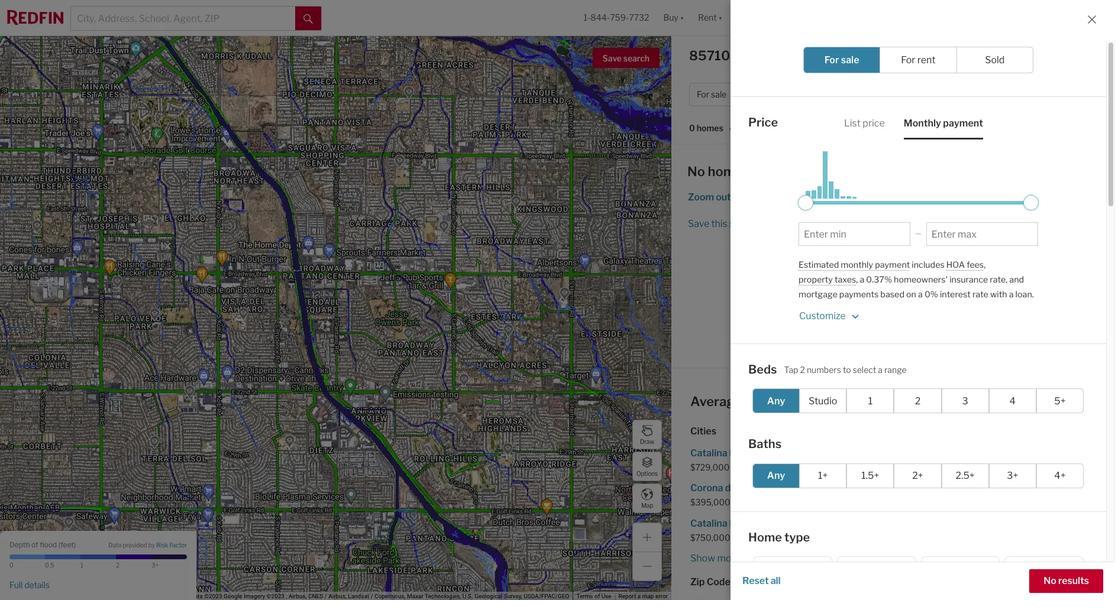 Task type: describe. For each thing, give the bounding box(es) containing it.
1 vertical spatial 1
[[80, 562, 83, 569]]

list price
[[845, 117, 885, 129]]

7732
[[629, 13, 650, 23]]

for inside "catalina homes for sale $729,000"
[[762, 448, 775, 459]]

options
[[637, 470, 658, 477]]

full details
[[9, 580, 50, 591]]

4
[[1010, 396, 1016, 407]]

sale inside checkbox
[[842, 54, 860, 66]]

house
[[782, 579, 804, 588]]

monthly
[[904, 117, 942, 129]]

a inside % homeowners' insurance rate, and mortgage payments based on a
[[919, 289, 923, 300]]

0 horizontal spatial 85710,
[[690, 48, 734, 63]]

loan.
[[1016, 289, 1034, 300]]

usda/fpac/geo
[[524, 594, 570, 600]]

a left map at the right of the page
[[638, 594, 641, 600]]

to for tap
[[843, 365, 851, 375]]

a right 'with'
[[1010, 289, 1014, 300]]

1+
[[819, 471, 828, 482]]

0 vertical spatial this
[[766, 164, 790, 179]]

estimated
[[799, 260, 839, 270]]

catalina foothills $750,000
[[691, 518, 768, 543]]

1 ©2023 from the left
[[204, 594, 222, 600]]

foothills
[[730, 518, 768, 529]]

Any radio
[[753, 464, 800, 489]]

fees
[[967, 260, 984, 270]]

pima county
[[888, 259, 945, 270]]

more
[[763, 192, 786, 203]]

market
[[1027, 51, 1060, 63]]

3 checkbox
[[942, 389, 989, 414]]

tucson
[[739, 483, 771, 494]]

search inside button
[[624, 53, 650, 63]]

see
[[745, 192, 761, 203]]

1 vertical spatial 85710,
[[854, 394, 899, 410]]

based
[[881, 289, 905, 300]]

to for save
[[762, 218, 771, 229]]

1 horizontal spatial /
[[371, 594, 373, 600]]

save for save search
[[603, 53, 622, 63]]

for rent
[[902, 54, 936, 66]]

$750,000
[[691, 533, 731, 543]]

beds for beds
[[749, 363, 777, 377]]

select
[[853, 365, 877, 375]]

homes for 0 homes • sort recommended
[[697, 123, 724, 133]]

tap 2 numbers to select a range
[[785, 365, 907, 375]]

risk factor link
[[156, 542, 187, 550]]

save for save this search to get updated when new homes hit the market.
[[688, 218, 710, 230]]

1 airbus, from the left
[[289, 594, 307, 600]]

1 vertical spatial home
[[749, 531, 782, 545]]

zoom
[[688, 192, 714, 203]]

imagery
[[244, 594, 265, 600]]

terms of use
[[577, 594, 612, 600]]

cnes
[[308, 594, 323, 600]]

zoom out to see more homes.
[[688, 192, 821, 203]]

0 for %
[[925, 289, 931, 300]]

1-844-759-7732
[[584, 13, 650, 23]]

Land checkbox
[[1005, 557, 1084, 598]]

the
[[921, 218, 936, 229]]

payment inside 'estimated monthly payment includes hoa fees , property taxes , a 0.37'
[[875, 260, 910, 270]]

a inside 'estimated monthly payment includes hoa fees , property taxes , a 0.37'
[[860, 274, 865, 285]]

average
[[691, 394, 742, 410]]

payments
[[840, 289, 879, 300]]

beds for beds / baths
[[895, 90, 914, 100]]

For rent checkbox
[[880, 47, 957, 73]]

for left the sale in the right of the page
[[804, 48, 822, 63]]

zip codes heading
[[691, 576, 1097, 589]]

google
[[224, 594, 242, 600]]

price button
[[754, 83, 805, 107]]

•
[[730, 124, 732, 134]]

list
[[845, 117, 861, 129]]

0 vertical spatial az
[[736, 48, 755, 63]]

4+ radio
[[1037, 464, 1084, 489]]

updated
[[790, 218, 827, 229]]

report a map error link
[[619, 594, 668, 600]]

1 horizontal spatial ,
[[857, 274, 858, 285]]

pima county link
[[888, 259, 945, 270]]

1 vertical spatial type
[[785, 531, 810, 545]]

price
[[863, 117, 885, 129]]

beds / baths button
[[887, 83, 966, 107]]

search inside the save this search to get updated when new homes hit the market.
[[730, 218, 759, 230]]

corona de tucson homes for sale $395,000
[[691, 483, 838, 508]]

monthly payment element
[[904, 107, 984, 139]]

depth of flood ( feet )
[[9, 541, 76, 550]]

—
[[916, 229, 922, 238]]

redfin
[[802, 259, 831, 270]]

results
[[1059, 576, 1090, 587]]

0 % interest rate with a loan.
[[925, 289, 1034, 300]]

interest
[[940, 289, 971, 300]]

list price element
[[845, 107, 885, 139]]

0 horizontal spatial 3+
[[152, 562, 159, 569]]

in
[[753, 164, 764, 179]]

ore
[[726, 553, 741, 564]]

price inside button
[[762, 90, 782, 100]]

3+ inside option
[[1007, 471, 1019, 482]]

cities
[[691, 426, 717, 437]]

for sale inside for sale button
[[697, 90, 727, 100]]

2 ©2023 from the left
[[267, 594, 285, 600]]

and
[[1010, 274, 1025, 285]]

0 horizontal spatial 0
[[9, 562, 14, 569]]

all filters button
[[971, 83, 1039, 107]]

Enter max text field
[[932, 229, 1033, 240]]

4 checkbox
[[989, 389, 1037, 414]]

any for 1+
[[768, 471, 786, 482]]

show
[[691, 553, 716, 564]]

House checkbox
[[753, 557, 833, 598]]

for inside for sale button
[[697, 90, 710, 100]]

2 inside "option"
[[915, 396, 921, 407]]

2 vertical spatial 2
[[116, 562, 120, 569]]

redfin link
[[802, 259, 831, 270]]

option group containing house
[[753, 557, 1084, 601]]

filters
[[1005, 90, 1027, 100]]

flood
[[40, 541, 57, 550]]

catalina homes for sale $729,000
[[691, 448, 795, 473]]

studio
[[809, 396, 838, 407]]

no results
[[1044, 576, 1090, 587]]

save search button
[[593, 48, 660, 68]]

report a map error
[[619, 594, 668, 600]]

when
[[829, 218, 853, 229]]

homes for catalina homes for sale $729,000
[[730, 448, 760, 459]]

type inside button
[[842, 90, 860, 100]]

average home prices near 85710, az
[[691, 394, 920, 410]]

1 vertical spatial price
[[749, 115, 778, 130]]

options button
[[633, 452, 662, 482]]

option group containing for sale
[[804, 47, 1034, 73]]

google image
[[3, 585, 42, 601]]

1.5+
[[862, 471, 880, 482]]

home inside home type button
[[817, 90, 840, 100]]

terms
[[577, 594, 593, 600]]

2.5+ radio
[[942, 464, 989, 489]]

home type button
[[809, 83, 882, 107]]

, for estimated monthly payment includes hoa fees , property taxes , a 0.37
[[984, 260, 986, 270]]

3+ radio
[[989, 464, 1037, 489]]

new
[[855, 218, 873, 229]]

map for map data ©2023 google  imagery ©2023 , airbus, cnes / airbus, landsat / copernicus, maxar technologies, u.s. geological survey, usda/fpac/geo
[[178, 594, 190, 600]]

full
[[9, 580, 23, 591]]

all
[[771, 576, 781, 587]]

insurance
[[950, 274, 989, 285]]

no homes in this area
[[688, 164, 820, 179]]

minimum price slider
[[798, 195, 814, 210]]

/ inside button
[[916, 90, 919, 100]]



Task type: vqa. For each thing, say whether or not it's contained in the screenshot.
top 0.9
no



Task type: locate. For each thing, give the bounding box(es) containing it.
pima
[[888, 259, 911, 270]]

hoa
[[947, 260, 965, 270]]

0 horizontal spatial az
[[736, 48, 755, 63]]

1 vertical spatial 3+
[[152, 562, 159, 569]]

catalina up "$750,000"
[[691, 518, 728, 529]]

0 horizontal spatial type
[[785, 531, 810, 545]]

, up insurance
[[984, 260, 986, 270]]

0 horizontal spatial home
[[749, 531, 782, 545]]

1.5+ radio
[[847, 464, 895, 489]]

save down '1-844-759-7732' link
[[603, 53, 622, 63]]

baths inside button
[[921, 90, 943, 100]]

844-
[[591, 13, 610, 23]]

homes left hit
[[875, 218, 905, 229]]

Studio checkbox
[[800, 389, 847, 414]]

for for the for sale checkbox
[[825, 54, 840, 66]]

home
[[817, 90, 840, 100], [749, 531, 782, 545]]

1 horizontal spatial ©2023
[[267, 594, 285, 600]]

home type down foothills
[[749, 531, 810, 545]]

for sale up 0 homes • sort recommended
[[697, 90, 727, 100]]

save down zoom
[[688, 218, 710, 230]]

catalina for catalina foothills
[[691, 518, 728, 529]]

for down 2.5+ on the bottom right
[[972, 483, 984, 494]]

1 horizontal spatial map
[[642, 502, 653, 509]]

1 vertical spatial ,
[[857, 274, 858, 285]]

rate,
[[990, 274, 1008, 285]]

get
[[773, 218, 788, 229]]

2 right tap
[[800, 365, 805, 375]]

None checkbox
[[921, 557, 1000, 598]]

all filters
[[993, 90, 1027, 100]]

beds left tap
[[749, 363, 777, 377]]

0 horizontal spatial ,
[[286, 594, 287, 600]]

for right any option
[[805, 483, 818, 494]]

0 horizontal spatial airbus,
[[289, 594, 307, 600]]

a left 0.37
[[860, 274, 865, 285]]

catalina for catalina
[[691, 448, 728, 459]]

zip
[[691, 577, 705, 588]]

data
[[191, 594, 203, 600]]

to left see
[[734, 192, 743, 203]]

0 horizontal spatial 2
[[116, 562, 120, 569]]

0 horizontal spatial /
[[325, 594, 327, 600]]

save inside button
[[603, 53, 622, 63]]

% down homeowners' at the top right of the page
[[931, 289, 939, 300]]

homeowners'
[[894, 274, 948, 285]]

1+ radio
[[800, 464, 847, 489]]

0 horizontal spatial map
[[178, 594, 190, 600]]

to left select
[[843, 365, 851, 375]]

baths up the monthly
[[921, 90, 943, 100]]

759-
[[610, 13, 629, 23]]

%
[[885, 274, 893, 285], [931, 289, 939, 300]]

payment up 0.37
[[875, 260, 910, 270]]

any for studio
[[768, 396, 786, 407]]

map button
[[633, 484, 662, 514]]

homes down 2.5+ on the bottom right
[[939, 483, 969, 494]]

a left range
[[879, 365, 883, 375]]

1 vertical spatial 2
[[915, 396, 921, 407]]

sahuarita
[[894, 483, 937, 494]]

2 airbus, from the left
[[329, 594, 347, 600]]

0 vertical spatial no
[[688, 164, 705, 179]]

landsat
[[348, 594, 369, 600]]

for sale inside the for sale checkbox
[[825, 54, 860, 66]]

sale
[[825, 48, 852, 63]]

1 vertical spatial for sale
[[697, 90, 727, 100]]

1 horizontal spatial az
[[901, 394, 920, 410]]

1 horizontal spatial 2
[[800, 365, 805, 375]]

, down monthly
[[857, 274, 858, 285]]

1 horizontal spatial to
[[762, 218, 771, 229]]

1 horizontal spatial of
[[595, 594, 600, 600]]

catalina inside catalina foothills $750,000
[[691, 518, 728, 529]]

sort
[[738, 123, 755, 133]]

0 horizontal spatial home type
[[749, 531, 810, 545]]

home down foothills
[[749, 531, 782, 545]]

5+ checkbox
[[1037, 389, 1084, 414]]

1 vertical spatial catalina
[[691, 518, 728, 529]]

0 up full
[[9, 562, 14, 569]]

homes
[[697, 123, 724, 133], [708, 164, 750, 179], [875, 218, 905, 229], [730, 448, 760, 459], [773, 483, 803, 494], [939, 483, 969, 494]]

details
[[24, 580, 50, 591]]

Sold checkbox
[[957, 47, 1034, 73]]

corona
[[691, 483, 724, 494]]

homes right the tucson
[[773, 483, 803, 494]]

2 any from the top
[[768, 471, 786, 482]]

1 horizontal spatial for sale
[[825, 54, 860, 66]]

0 horizontal spatial for
[[697, 90, 710, 100]]

for inside corona de tucson homes for sale $395,000
[[805, 483, 818, 494]]

codes
[[707, 577, 736, 588]]

home type inside button
[[817, 90, 860, 100]]

0 for homes
[[690, 123, 695, 133]]

home down the for sale checkbox
[[817, 90, 840, 100]]

0 vertical spatial map
[[642, 502, 653, 509]]

price down price button
[[749, 115, 778, 130]]

5+
[[1055, 396, 1066, 407]]

1 horizontal spatial home
[[817, 90, 840, 100]]

use
[[602, 594, 612, 600]]

a right on
[[919, 289, 923, 300]]

0 horizontal spatial to
[[734, 192, 743, 203]]

0 vertical spatial type
[[842, 90, 860, 100]]

1 horizontal spatial airbus,
[[329, 594, 347, 600]]

1 horizontal spatial for
[[825, 54, 840, 66]]

0 horizontal spatial baths
[[749, 437, 782, 452]]

monthly payment
[[904, 117, 984, 129]]

market.
[[938, 218, 971, 229]]

beds / baths
[[895, 90, 943, 100]]

1 horizontal spatial baths
[[921, 90, 943, 100]]

price
[[762, 90, 782, 100], [749, 115, 778, 130]]

no up zoom
[[688, 164, 705, 179]]

0 vertical spatial baths
[[921, 90, 943, 100]]

2.5+
[[956, 471, 975, 482]]

m
[[718, 553, 726, 564]]

0 vertical spatial beds
[[895, 90, 914, 100]]

map left 'data' at the left of the page
[[178, 594, 190, 600]]

0 vertical spatial 2
[[800, 365, 805, 375]]

airbus, left cnes
[[289, 594, 307, 600]]

map inside button
[[642, 502, 653, 509]]

of for terms
[[595, 594, 600, 600]]

©2023 right imagery
[[267, 594, 285, 600]]

no inside button
[[1044, 576, 1057, 587]]

1 horizontal spatial 1
[[869, 396, 873, 407]]

1 vertical spatial search
[[730, 218, 759, 230]]

1 horizontal spatial home type
[[817, 90, 860, 100]]

1 horizontal spatial type
[[842, 90, 860, 100]]

any down tap
[[768, 396, 786, 407]]

maxar
[[407, 594, 424, 600]]

2 vertical spatial ,
[[286, 594, 287, 600]]

map for map
[[642, 502, 653, 509]]

airbus, left landsat
[[329, 594, 347, 600]]

/ right landsat
[[371, 594, 373, 600]]

option group
[[804, 47, 1034, 73], [753, 389, 1084, 414], [753, 464, 1084, 489], [753, 557, 1084, 601]]

1 inside checkbox
[[869, 396, 873, 407]]

arizona link
[[843, 259, 876, 270]]

1 any from the top
[[768, 396, 786, 407]]

/ right cnes
[[325, 594, 327, 600]]

survey,
[[504, 594, 522, 600]]

1 vertical spatial %
[[931, 289, 939, 300]]

mortgage
[[799, 289, 838, 300]]

0 vertical spatial payment
[[944, 117, 984, 129]]

submit search image
[[304, 14, 313, 24]]

search
[[624, 53, 650, 63], [730, 218, 759, 230]]

for for for rent checkbox
[[902, 54, 916, 66]]

1 horizontal spatial 0
[[690, 123, 695, 133]]

this inside the save this search to get updated when new homes hit the market.
[[712, 218, 728, 230]]

0 vertical spatial price
[[762, 90, 782, 100]]

sale inside corona de tucson homes for sale $395,000
[[820, 483, 838, 494]]

0.37
[[867, 274, 885, 285]]

0 horizontal spatial payment
[[875, 260, 910, 270]]

2 horizontal spatial 2
[[915, 396, 921, 407]]

1 vertical spatial no
[[1044, 576, 1057, 587]]

sale inside "catalina homes for sale $729,000"
[[777, 448, 795, 459]]

home type up list
[[817, 90, 860, 100]]

0 homes • sort recommended
[[690, 123, 819, 134]]

homes inside "catalina homes for sale $729,000"
[[730, 448, 760, 459]]

save
[[603, 53, 622, 63], [688, 218, 710, 230]]

homes for sahuarita homes for sale
[[939, 483, 969, 494]]

1 down select
[[869, 396, 873, 407]]

$729,000
[[691, 463, 730, 473]]

customize
[[800, 310, 846, 322]]

no for no homes in this area
[[688, 164, 705, 179]]

0 inside 0 homes • sort recommended
[[690, 123, 695, 133]]

1 horizontal spatial payment
[[944, 117, 984, 129]]

type
[[842, 90, 860, 100], [785, 531, 810, 545]]

of left flood
[[31, 541, 38, 550]]

save inside the save this search to get updated when new homes hit the market.
[[688, 218, 710, 230]]

on
[[907, 289, 917, 300]]

, left cnes
[[286, 594, 287, 600]]

homes up out
[[708, 164, 750, 179]]

cities heading
[[691, 426, 1097, 439]]

% up based
[[885, 274, 893, 285]]

to inside the save this search to get updated when new homes hit the market.
[[762, 218, 771, 229]]

save search
[[603, 53, 650, 63]]

homes for no homes in this area
[[708, 164, 750, 179]]

1 horizontal spatial 85710,
[[854, 394, 899, 410]]

1 catalina from the top
[[691, 448, 728, 459]]

,
[[984, 260, 986, 270], [857, 274, 858, 285], [286, 594, 287, 600]]

0 vertical spatial 85710,
[[690, 48, 734, 63]]

homes inside 0 homes • sort recommended
[[697, 123, 724, 133]]

no left results
[[1044, 576, 1057, 587]]

insights
[[1062, 51, 1098, 63]]

rent
[[918, 54, 936, 66]]

Enter min text field
[[804, 229, 906, 240]]

1 vertical spatial any
[[768, 471, 786, 482]]

4+
[[1055, 471, 1066, 482]]

this
[[766, 164, 790, 179], [712, 218, 728, 230]]

copernicus,
[[375, 594, 406, 600]]

area
[[792, 164, 820, 179]]

az left the homes
[[736, 48, 755, 63]]

1 vertical spatial home type
[[749, 531, 810, 545]]

beds up the monthly
[[895, 90, 914, 100]]

0 horizontal spatial beds
[[749, 363, 777, 377]]

for sale up home type button
[[825, 54, 860, 66]]

1 horizontal spatial this
[[766, 164, 790, 179]]

county
[[913, 259, 945, 270]]

2+
[[913, 471, 924, 482]]

search down see
[[730, 218, 759, 230]]

1 horizontal spatial %
[[931, 289, 939, 300]]

1 horizontal spatial beds
[[895, 90, 914, 100]]

0 horizontal spatial 1
[[80, 562, 83, 569]]

az up cities heading
[[901, 394, 920, 410]]

0 vertical spatial %
[[885, 274, 893, 285]]

no for no results
[[1044, 576, 1057, 587]]

1 vertical spatial of
[[595, 594, 600, 600]]

0 vertical spatial search
[[624, 53, 650, 63]]

tap
[[785, 365, 799, 375]]

, for map data ©2023 google  imagery ©2023 , airbus, cnes / airbus, landsat / copernicus, maxar technologies, u.s. geological survey, usda/fpac/geo
[[286, 594, 287, 600]]

homes inside the save this search to get updated when new homes hit the market.
[[875, 218, 905, 229]]

price up recommended
[[762, 90, 782, 100]]

For sale checkbox
[[804, 47, 881, 73]]

2 horizontal spatial /
[[916, 90, 919, 100]]

of
[[31, 541, 38, 550], [595, 594, 600, 600]]

2+ radio
[[895, 464, 942, 489]]

©2023 right 'data' at the left of the page
[[204, 594, 222, 600]]

0 horizontal spatial %
[[885, 274, 893, 285]]

0 vertical spatial to
[[734, 192, 743, 203]]

for
[[825, 54, 840, 66], [902, 54, 916, 66], [697, 90, 710, 100]]

0 vertical spatial home
[[817, 90, 840, 100]]

1 vertical spatial baths
[[749, 437, 782, 452]]

recommended
[[759, 123, 819, 133]]

1 horizontal spatial save
[[688, 218, 710, 230]]

3+
[[1007, 471, 1019, 482], [152, 562, 159, 569]]

map
[[642, 502, 653, 509], [178, 594, 190, 600]]

market insights
[[1027, 51, 1098, 63]]

0 vertical spatial of
[[31, 541, 38, 550]]

2 catalina from the top
[[691, 518, 728, 529]]

out
[[716, 192, 731, 203]]

payment
[[944, 117, 984, 129], [875, 260, 910, 270]]

market insights link
[[1027, 38, 1098, 65]]

85710, down select
[[854, 394, 899, 410]]

payment right the monthly
[[944, 117, 984, 129]]

save this search button
[[688, 218, 760, 230]]

homes inside corona de tucson homes for sale $395,000
[[773, 483, 803, 494]]

85710, up for sale button
[[690, 48, 734, 63]]

type up house checkbox
[[785, 531, 810, 545]]

0 right on
[[925, 289, 931, 300]]

home type
[[817, 90, 860, 100], [749, 531, 810, 545]]

baths up any option
[[749, 437, 782, 452]]

catalina up "$729,000"
[[691, 448, 728, 459]]

1 vertical spatial beds
[[749, 363, 777, 377]]

1 vertical spatial map
[[178, 594, 190, 600]]

1 vertical spatial az
[[901, 394, 920, 410]]

for inside checkbox
[[825, 54, 840, 66]]

for up any option
[[762, 448, 775, 459]]

2 horizontal spatial to
[[843, 365, 851, 375]]

0 horizontal spatial for sale
[[697, 90, 727, 100]]

this right in
[[766, 164, 790, 179]]

catalina inside "catalina homes for sale $729,000"
[[691, 448, 728, 459]]

report
[[619, 594, 636, 600]]

% inside % homeowners' insurance rate, and mortgage payments based on a
[[885, 274, 893, 285]]

(
[[58, 541, 60, 550]]

0 horizontal spatial ©2023
[[204, 594, 222, 600]]

this down out
[[712, 218, 728, 230]]

sale inside button
[[711, 90, 727, 100]]

0 vertical spatial 3+
[[1007, 471, 1019, 482]]

of for depth
[[31, 541, 38, 550]]

save this search to get updated when new homes hit the market.
[[688, 218, 971, 230]]

1 right the 0.5
[[80, 562, 83, 569]]

2 horizontal spatial ,
[[984, 260, 986, 270]]

any up corona de tucson homes for sale $395,000 at the right of page
[[768, 471, 786, 482]]

0 vertical spatial home type
[[817, 90, 860, 100]]

any
[[768, 396, 786, 407], [768, 471, 786, 482]]

0 vertical spatial 0
[[690, 123, 695, 133]]

0 horizontal spatial no
[[688, 164, 705, 179]]

draw
[[640, 438, 655, 445]]

0 vertical spatial ,
[[984, 260, 986, 270]]

3+ down by
[[152, 562, 159, 569]]

map region
[[0, 0, 748, 601]]

1 vertical spatial this
[[712, 218, 728, 230]]

1 vertical spatial to
[[762, 218, 771, 229]]

catalina
[[691, 448, 728, 459], [691, 518, 728, 529]]

homes up the tucson
[[730, 448, 760, 459]]

search down the 7732
[[624, 53, 650, 63]]

de
[[725, 483, 737, 494]]

beds
[[895, 90, 914, 100], [749, 363, 777, 377]]

2
[[800, 365, 805, 375], [915, 396, 921, 407], [116, 562, 120, 569]]

2 down data
[[116, 562, 120, 569]]

baths
[[921, 90, 943, 100], [749, 437, 782, 452]]

arizona
[[843, 259, 876, 270]]

az
[[736, 48, 755, 63], [901, 394, 920, 410]]

feet
[[60, 541, 74, 550]]

customize button
[[799, 302, 863, 326]]

0 vertical spatial any
[[768, 396, 786, 407]]

0 horizontal spatial this
[[712, 218, 728, 230]]

to left get
[[762, 218, 771, 229]]

beds inside button
[[895, 90, 914, 100]]

/ up the monthly
[[916, 90, 919, 100]]

1 vertical spatial 0
[[925, 289, 931, 300]]

no results button
[[1030, 570, 1104, 594]]

0 vertical spatial 1
[[869, 396, 873, 407]]

2 vertical spatial 0
[[9, 562, 14, 569]]

maximum price slider
[[1024, 195, 1039, 210]]

zoom out button
[[688, 192, 732, 203]]

1 checkbox
[[847, 389, 895, 414]]

homes left •
[[697, 123, 724, 133]]

0 vertical spatial for sale
[[825, 54, 860, 66]]

map down options
[[642, 502, 653, 509]]

catalina foothills link
[[691, 516, 887, 532]]

of left "use"
[[595, 594, 600, 600]]

3+ right 2.5+ option
[[1007, 471, 1019, 482]]

geological
[[475, 594, 503, 600]]

/
[[916, 90, 919, 100], [325, 594, 327, 600], [371, 594, 373, 600]]

0 left •
[[690, 123, 695, 133]]

2 checkbox
[[895, 389, 942, 414]]

None checkbox
[[837, 557, 916, 598]]

Any checkbox
[[753, 389, 800, 414]]

for inside for rent checkbox
[[902, 54, 916, 66]]

risk
[[156, 542, 168, 549]]

type up list
[[842, 90, 860, 100]]

2 up cities heading
[[915, 396, 921, 407]]

2 horizontal spatial for
[[902, 54, 916, 66]]



